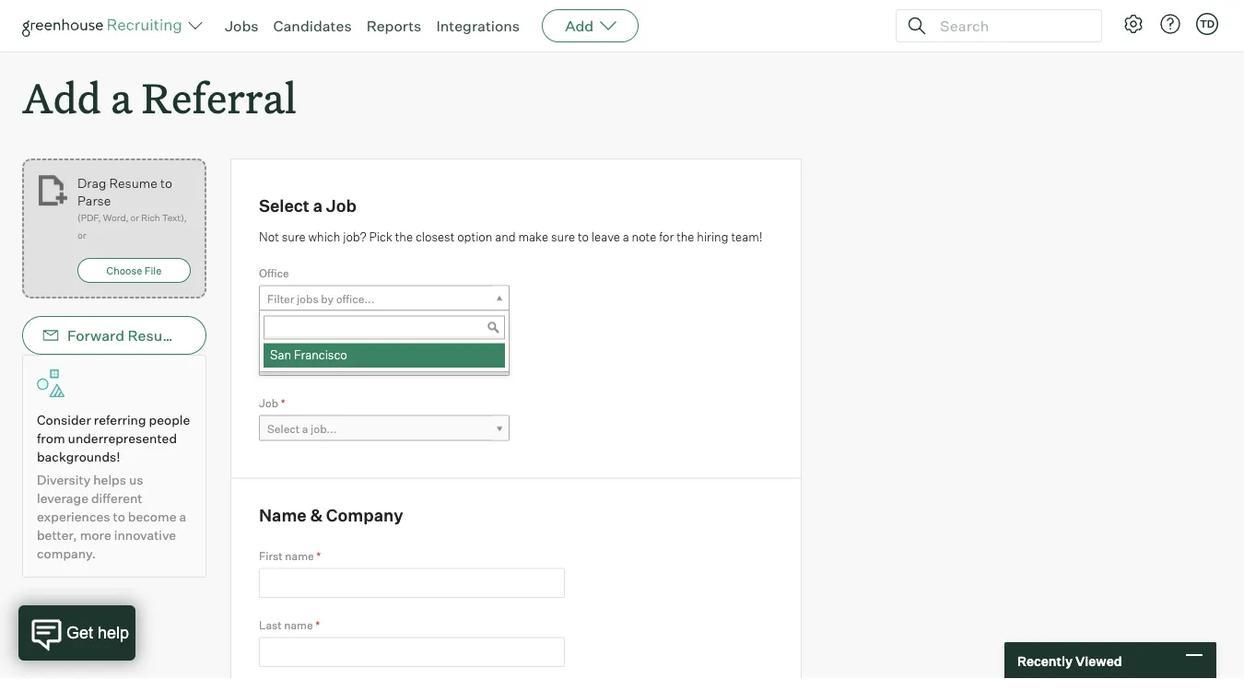 Task type: describe. For each thing, give the bounding box(es) containing it.
select for select a job
[[259, 195, 309, 216]]

viewed
[[1075, 653, 1122, 669]]

select a job...
[[267, 422, 337, 436]]

from
[[37, 431, 65, 447]]

Search text field
[[935, 12, 1085, 39]]

department
[[259, 331, 322, 345]]

add button
[[542, 9, 639, 42]]

underrepresented
[[68, 431, 177, 447]]

filter jobs by department... link
[[259, 350, 510, 377]]

to inside drag resume to parse (pdf, word, or rich text), or
[[160, 175, 172, 191]]

0 horizontal spatial or
[[77, 230, 86, 241]]

company.
[[37, 546, 96, 562]]

consider referring people from underrepresented backgrounds! diversity helps us leverage different experiences to become a better, more innovative company.
[[37, 412, 190, 562]]

name
[[259, 505, 307, 526]]

reports link
[[366, 17, 421, 35]]

first name *
[[259, 549, 321, 563]]

(pdf,
[[77, 212, 101, 224]]

choose
[[107, 264, 142, 277]]

option
[[457, 230, 492, 244]]

referring
[[94, 412, 146, 428]]

resume for forward
[[128, 326, 184, 345]]

drag resume to parse (pdf, word, or rich text), or
[[77, 175, 187, 241]]

not sure which job? pick the closest option and make sure to leave a note for the hiring team!
[[259, 230, 763, 244]]

add a referral
[[22, 70, 296, 124]]

2 the from the left
[[677, 230, 694, 244]]

team!
[[731, 230, 763, 244]]

* for last name *
[[315, 618, 320, 632]]

recently viewed
[[1017, 653, 1122, 669]]

experiences
[[37, 509, 110, 525]]

filter jobs by office... link
[[259, 285, 510, 312]]

1 the from the left
[[395, 230, 413, 244]]

backgrounds!
[[37, 449, 120, 465]]

parse
[[77, 192, 111, 208]]

1 sure from the left
[[282, 230, 306, 244]]

add for add a referral
[[22, 70, 101, 124]]

become
[[128, 509, 176, 525]]

consider
[[37, 412, 91, 428]]

integrations link
[[436, 17, 520, 35]]

last
[[259, 618, 282, 632]]

last name *
[[259, 618, 320, 632]]

jobs for office...
[[297, 292, 319, 306]]

via
[[187, 326, 207, 345]]

make
[[518, 230, 548, 244]]

first
[[259, 549, 283, 563]]

name for first
[[285, 549, 314, 563]]

select a job... link
[[259, 415, 510, 442]]

francisco
[[294, 348, 347, 362]]

helps
[[93, 472, 126, 488]]

2 sure from the left
[[551, 230, 575, 244]]

hiring
[[697, 230, 728, 244]]

filter jobs by department...
[[267, 357, 408, 371]]

san
[[270, 348, 291, 362]]

candidates link
[[273, 17, 352, 35]]

referral
[[142, 70, 296, 124]]

greenhouse recruiting image
[[22, 15, 188, 37]]

by for office...
[[321, 292, 334, 306]]

innovative
[[114, 527, 176, 543]]

td button
[[1196, 13, 1218, 35]]

company
[[326, 505, 403, 526]]

a for referral
[[111, 70, 132, 124]]

a inside consider referring people from underrepresented backgrounds! diversity helps us leverage different experiences to become a better, more innovative company.
[[179, 509, 186, 525]]

filter jobs by office...
[[267, 292, 375, 306]]

jobs link
[[225, 17, 259, 35]]

select a job
[[259, 195, 356, 216]]

recently
[[1017, 653, 1073, 669]]



Task type: vqa. For each thing, say whether or not it's contained in the screenshot.
Tab List containing Offers and hiring
no



Task type: locate. For each thing, give the bounding box(es) containing it.
2 filter from the top
[[267, 357, 294, 371]]

reports
[[366, 17, 421, 35]]

file
[[144, 264, 162, 277]]

the right for on the top right of page
[[677, 230, 694, 244]]

forward resume via email
[[67, 326, 249, 345]]

1 vertical spatial by
[[321, 357, 334, 371]]

1 horizontal spatial sure
[[551, 230, 575, 244]]

closest
[[416, 230, 455, 244]]

filter
[[267, 292, 294, 306], [267, 357, 294, 371]]

job...
[[311, 422, 337, 436]]

note
[[632, 230, 656, 244]]

jobs
[[297, 292, 319, 306], [297, 357, 319, 371]]

configure image
[[1122, 13, 1145, 35]]

0 vertical spatial or
[[130, 212, 139, 224]]

1 jobs from the top
[[297, 292, 319, 306]]

name & company
[[259, 505, 403, 526]]

email
[[210, 326, 249, 345]]

2 jobs from the top
[[297, 357, 319, 371]]

not
[[259, 230, 279, 244]]

add
[[565, 17, 594, 35], [22, 70, 101, 124]]

select
[[259, 195, 309, 216], [267, 422, 300, 436]]

which
[[308, 230, 340, 244]]

a right the "become"
[[179, 509, 186, 525]]

office
[[259, 267, 289, 280]]

resume left via
[[128, 326, 184, 345]]

* for first name *
[[316, 549, 321, 563]]

leave
[[591, 230, 620, 244]]

the right the pick
[[395, 230, 413, 244]]

people
[[149, 412, 190, 428]]

jobs right san
[[297, 357, 319, 371]]

a
[[111, 70, 132, 124], [313, 195, 323, 216], [623, 230, 629, 244], [302, 422, 308, 436], [179, 509, 186, 525]]

resume inside drag resume to parse (pdf, word, or rich text), or
[[109, 175, 157, 191]]

select up not
[[259, 195, 309, 216]]

0 vertical spatial add
[[565, 17, 594, 35]]

0 vertical spatial job
[[326, 195, 356, 216]]

forward resume via email button
[[22, 316, 249, 355]]

more
[[80, 527, 111, 543]]

filter for filter jobs by department...
[[267, 357, 294, 371]]

resume inside button
[[128, 326, 184, 345]]

better,
[[37, 527, 77, 543]]

select for select a job...
[[267, 422, 300, 436]]

1 horizontal spatial or
[[130, 212, 139, 224]]

* up select a job...
[[281, 396, 285, 410]]

0 horizontal spatial the
[[395, 230, 413, 244]]

text),
[[162, 212, 187, 224]]

0 vertical spatial name
[[285, 549, 314, 563]]

drag
[[77, 175, 106, 191]]

jobs
[[225, 17, 259, 35]]

job *
[[259, 396, 285, 410]]

a for job
[[313, 195, 323, 216]]

department...
[[336, 357, 408, 371]]

0 vertical spatial by
[[321, 292, 334, 306]]

different
[[91, 490, 142, 507]]

0 vertical spatial select
[[259, 195, 309, 216]]

candidates
[[273, 17, 352, 35]]

choose file
[[107, 264, 162, 277]]

by left office... at the left top of the page
[[321, 292, 334, 306]]

job
[[326, 195, 356, 216], [259, 396, 278, 410]]

by for department...
[[321, 357, 334, 371]]

name
[[285, 549, 314, 563], [284, 618, 313, 632]]

to down different
[[113, 509, 125, 525]]

san francisco list box
[[260, 343, 505, 368]]

0 vertical spatial jobs
[[297, 292, 319, 306]]

1 vertical spatial filter
[[267, 357, 294, 371]]

word,
[[103, 212, 128, 224]]

0 horizontal spatial sure
[[282, 230, 306, 244]]

or left rich
[[130, 212, 139, 224]]

filter down office on the top left
[[267, 292, 294, 306]]

job up job?
[[326, 195, 356, 216]]

1 vertical spatial select
[[267, 422, 300, 436]]

1 vertical spatial resume
[[128, 326, 184, 345]]

add inside popup button
[[565, 17, 594, 35]]

None text field
[[264, 316, 505, 340], [259, 568, 565, 598], [264, 316, 505, 340], [259, 568, 565, 598]]

1 vertical spatial add
[[22, 70, 101, 124]]

a for job...
[[302, 422, 308, 436]]

0 vertical spatial resume
[[109, 175, 157, 191]]

for
[[659, 230, 674, 244]]

or down (pdf,
[[77, 230, 86, 241]]

a up which
[[313, 195, 323, 216]]

filter down department
[[267, 357, 294, 371]]

0 vertical spatial *
[[281, 396, 285, 410]]

to up text),
[[160, 175, 172, 191]]

1 filter from the top
[[267, 292, 294, 306]]

resume for drag
[[109, 175, 157, 191]]

2 horizontal spatial to
[[578, 230, 589, 244]]

1 vertical spatial or
[[77, 230, 86, 241]]

job?
[[343, 230, 366, 244]]

filter for filter jobs by office...
[[267, 292, 294, 306]]

forward
[[67, 326, 124, 345]]

and
[[495, 230, 516, 244]]

the
[[395, 230, 413, 244], [677, 230, 694, 244]]

1 horizontal spatial the
[[677, 230, 694, 244]]

to
[[160, 175, 172, 191], [578, 230, 589, 244], [113, 509, 125, 525]]

0 vertical spatial filter
[[267, 292, 294, 306]]

1 vertical spatial *
[[316, 549, 321, 563]]

* right last
[[315, 618, 320, 632]]

job up select a job...
[[259, 396, 278, 410]]

a left job...
[[302, 422, 308, 436]]

*
[[281, 396, 285, 410], [316, 549, 321, 563], [315, 618, 320, 632]]

pick
[[369, 230, 392, 244]]

2 by from the top
[[321, 357, 334, 371]]

1 vertical spatial jobs
[[297, 357, 319, 371]]

san francisco
[[270, 348, 347, 362]]

0 vertical spatial to
[[160, 175, 172, 191]]

2 vertical spatial to
[[113, 509, 125, 525]]

None text field
[[259, 637, 565, 667]]

by left the department...
[[321, 357, 334, 371]]

2 vertical spatial *
[[315, 618, 320, 632]]

san francisco option
[[264, 343, 505, 368]]

name right first
[[285, 549, 314, 563]]

1 vertical spatial name
[[284, 618, 313, 632]]

resume up rich
[[109, 175, 157, 191]]

us
[[129, 472, 143, 488]]

diversity
[[37, 472, 91, 488]]

name right last
[[284, 618, 313, 632]]

integrations
[[436, 17, 520, 35]]

to inside consider referring people from underrepresented backgrounds! diversity helps us leverage different experiences to become a better, more innovative company.
[[113, 509, 125, 525]]

by
[[321, 292, 334, 306], [321, 357, 334, 371]]

rich
[[141, 212, 160, 224]]

name for last
[[284, 618, 313, 632]]

1 horizontal spatial add
[[565, 17, 594, 35]]

leverage
[[37, 490, 88, 507]]

1 vertical spatial job
[[259, 396, 278, 410]]

0 horizontal spatial add
[[22, 70, 101, 124]]

&
[[310, 505, 323, 526]]

* down &
[[316, 549, 321, 563]]

sure
[[282, 230, 306, 244], [551, 230, 575, 244]]

1 by from the top
[[321, 292, 334, 306]]

sure right not
[[282, 230, 306, 244]]

1 vertical spatial to
[[578, 230, 589, 244]]

1 horizontal spatial job
[[326, 195, 356, 216]]

jobs for department...
[[297, 357, 319, 371]]

td
[[1200, 18, 1215, 30]]

add for add
[[565, 17, 594, 35]]

a left the note
[[623, 230, 629, 244]]

to left leave
[[578, 230, 589, 244]]

jobs up department
[[297, 292, 319, 306]]

a down the greenhouse recruiting image at the left
[[111, 70, 132, 124]]

sure right "make"
[[551, 230, 575, 244]]

office...
[[336, 292, 375, 306]]

td button
[[1192, 9, 1222, 39]]

1 horizontal spatial to
[[160, 175, 172, 191]]

resume
[[109, 175, 157, 191], [128, 326, 184, 345]]

select down job *
[[267, 422, 300, 436]]

0 horizontal spatial to
[[113, 509, 125, 525]]

0 horizontal spatial job
[[259, 396, 278, 410]]



